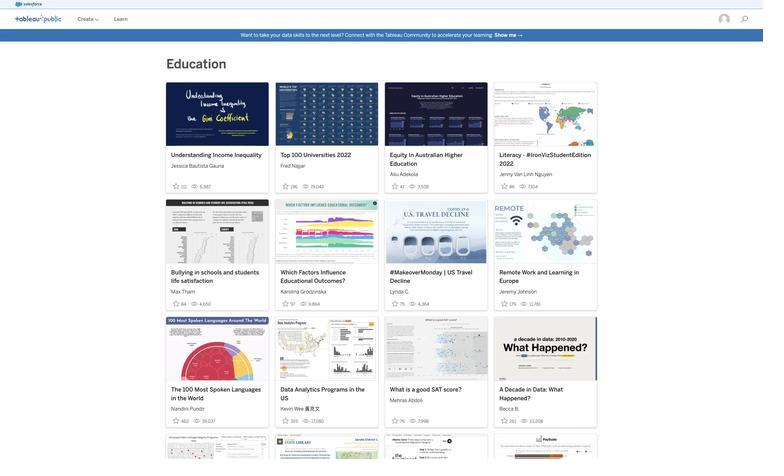 Task type: describe. For each thing, give the bounding box(es) containing it.
→
[[518, 32, 523, 38]]

karolina grodzinska link
[[281, 286, 373, 296]]

75
[[400, 302, 405, 308]]

happened?
[[500, 396, 531, 403]]

4,364
[[418, 302, 430, 308]]

data analytics programs in the us link
[[281, 386, 373, 404]]

the right with
[[377, 32, 384, 38]]

2 your from the left
[[463, 32, 473, 38]]

Add Favorite button
[[171, 182, 189, 192]]

mehras
[[390, 398, 407, 404]]

2 to from the left
[[306, 32, 310, 38]]

equity in australian higher education link
[[390, 152, 483, 169]]

jessica bautista gauna link
[[171, 160, 264, 170]]

jenny van linh nguyen link
[[500, 169, 592, 179]]

score?
[[444, 387, 462, 394]]

decline
[[390, 278, 410, 285]]

196
[[291, 185, 298, 190]]

terry.turtle image
[[718, 13, 731, 26]]

languages
[[232, 387, 261, 394]]

add favorite button for remote work and learning in europe
[[500, 299, 518, 309]]

c.
[[405, 289, 410, 295]]

-
[[523, 152, 525, 159]]

kevin wee 黃克文 link
[[281, 404, 373, 414]]

understanding income inequality
[[171, 152, 262, 159]]

10,208 views element
[[519, 417, 546, 427]]

satisfaction
[[181, 278, 213, 285]]

in inside data analytics programs in the us
[[349, 387, 354, 394]]

us inside data analytics programs in the us
[[281, 396, 289, 403]]

mehras abdoli link
[[390, 395, 483, 405]]

黃克文
[[305, 407, 320, 413]]

what is a good sat score? link
[[390, 386, 483, 395]]

education inside equity in australian higher education
[[390, 161, 418, 168]]

7,104 views element
[[517, 182, 541, 193]]

outcomes?
[[314, 278, 346, 285]]

fred najjar
[[281, 163, 305, 169]]

jeremy
[[500, 289, 517, 295]]

100 for most
[[183, 387, 193, 394]]

karolina
[[281, 289, 300, 295]]

grodzinska
[[301, 289, 326, 295]]

add favorite button for top 100 universities 2022
[[281, 182, 300, 192]]

jessica
[[171, 163, 188, 169]]

7,104
[[528, 185, 538, 190]]

325
[[291, 420, 298, 425]]

workbook thumbnail image for influence
[[276, 200, 378, 264]]

wee
[[294, 407, 304, 413]]

is
[[406, 387, 411, 394]]

add favorite button for bullying in schools and students life satisfaction
[[171, 299, 188, 309]]

Add Favorite button
[[281, 417, 300, 427]]

19,042 views element
[[300, 182, 327, 193]]

jenny
[[500, 172, 513, 178]]

100 for universities
[[292, 152, 302, 159]]

1 your from the left
[[271, 32, 281, 38]]

#makeovermonday | us travel decline link
[[390, 269, 483, 286]]

179
[[510, 302, 516, 308]]

data:
[[533, 387, 548, 394]]

want
[[241, 32, 253, 38]]

the 100 most spoken languages in the world link
[[171, 386, 264, 404]]

9,864
[[309, 302, 320, 308]]

workbook thumbnail image for australian
[[385, 83, 488, 146]]

which
[[281, 270, 298, 277]]

workbook thumbnail image for most
[[166, 318, 269, 381]]

logo image
[[15, 15, 61, 23]]

higher
[[445, 152, 463, 159]]

4,650
[[200, 302, 211, 308]]

good
[[417, 387, 430, 394]]

becca
[[500, 407, 514, 413]]

1 to from the left
[[254, 32, 258, 38]]

workbook thumbnail image for inequality
[[166, 83, 269, 146]]

skills
[[293, 32, 305, 38]]

workbook thumbnail image for in
[[495, 318, 597, 381]]

life
[[171, 278, 180, 285]]

max tham
[[171, 289, 195, 295]]

top 100 universities 2022 link
[[281, 152, 373, 160]]

workbook thumbnail image for us
[[385, 200, 488, 264]]

Add Favorite button
[[171, 417, 191, 427]]

sat
[[432, 387, 442, 394]]

world
[[188, 396, 204, 403]]

the 100 most spoken languages in the world
[[171, 387, 261, 403]]

nguyen
[[535, 172, 553, 178]]

b.
[[515, 407, 520, 413]]

remote work and learning in europe link
[[500, 269, 592, 286]]

2022 for top 100 universities 2022
[[337, 152, 351, 159]]

0 vertical spatial education
[[166, 57, 226, 72]]

tableau
[[385, 32, 403, 38]]

with
[[366, 32, 375, 38]]

4,364 views element
[[407, 300, 432, 310]]

a decade in data: what happened?
[[500, 387, 563, 403]]

pundir
[[190, 407, 205, 413]]

add favorite button for what is a good sat score?
[[390, 417, 407, 427]]

Add Favorite button
[[500, 182, 517, 192]]

schools
[[201, 270, 222, 277]]

europe
[[500, 278, 519, 285]]

the left "next"
[[312, 32, 319, 38]]

learn
[[114, 16, 128, 22]]

abdoli
[[408, 398, 423, 404]]

bullying in schools and students life satisfaction
[[171, 270, 259, 285]]

workbook thumbnail image for and
[[495, 200, 597, 264]]

students
[[235, 270, 259, 277]]

linh
[[524, 172, 534, 178]]

6,987 views element
[[189, 182, 214, 193]]



Task type: vqa. For each thing, say whether or not it's contained in the screenshot.


Task type: locate. For each thing, give the bounding box(es) containing it.
workbook thumbnail image for programs
[[276, 318, 378, 381]]

what right data:
[[549, 387, 563, 394]]

add favorite button for a decade in data: what happened?
[[500, 417, 519, 427]]

2022 inside "link"
[[337, 152, 351, 159]]

add favorite button containing 75
[[390, 299, 407, 309]]

most
[[195, 387, 208, 394]]

add favorite button for which factors influence educational outcomes?
[[281, 299, 297, 309]]

me
[[509, 32, 517, 38]]

education
[[166, 57, 226, 72], [390, 161, 418, 168]]

community
[[404, 32, 431, 38]]

literacy
[[500, 152, 522, 159]]

0 horizontal spatial us
[[281, 396, 289, 403]]

in inside remote work and learning in europe
[[574, 270, 579, 277]]

create
[[78, 16, 94, 22]]

analytics
[[295, 387, 320, 394]]

which factors influence educational outcomes?
[[281, 270, 346, 285]]

show me link
[[495, 32, 517, 38]]

2022 down literacy
[[500, 161, 514, 168]]

understanding income inequality link
[[171, 152, 264, 160]]

aliu
[[390, 172, 399, 178]]

bautista
[[189, 163, 208, 169]]

add favorite button down becca b.
[[500, 417, 519, 427]]

add favorite button containing 41
[[390, 182, 407, 192]]

in left data:
[[527, 387, 532, 394]]

1 and from the left
[[223, 270, 234, 277]]

karolina grodzinska
[[281, 289, 326, 295]]

data analytics programs in the us
[[281, 387, 365, 403]]

workbook thumbnail image
[[166, 83, 269, 146], [276, 83, 378, 146], [385, 83, 488, 146], [495, 83, 597, 146], [166, 200, 269, 264], [276, 200, 378, 264], [385, 200, 488, 264], [495, 200, 597, 264], [166, 318, 269, 381], [276, 318, 378, 381], [385, 318, 488, 381], [495, 318, 597, 381]]

mehras abdoli
[[390, 398, 423, 404]]

kevin wee 黃克文
[[281, 407, 320, 413]]

1 horizontal spatial 2022
[[500, 161, 514, 168]]

what inside a decade in data: what happened?
[[549, 387, 563, 394]]

0 horizontal spatial 2022
[[337, 152, 351, 159]]

1 vertical spatial us
[[281, 396, 289, 403]]

show
[[495, 32, 508, 38]]

fred
[[281, 163, 291, 169]]

the inside the 100 most spoken languages in the world
[[178, 396, 187, 403]]

add favorite button down fred najjar
[[281, 182, 300, 192]]

|
[[444, 270, 446, 277]]

0 horizontal spatial to
[[254, 32, 258, 38]]

2 horizontal spatial to
[[432, 32, 437, 38]]

10,208
[[530, 420, 543, 425]]

2022 up fred najjar link at the left of the page
[[337, 152, 351, 159]]

what is a good sat score?
[[390, 387, 462, 394]]

your right take
[[271, 32, 281, 38]]

income
[[213, 152, 233, 159]]

17,280 views element
[[300, 417, 327, 427]]

0 vertical spatial 100
[[292, 152, 302, 159]]

us inside #makeovermonday | us travel decline
[[448, 270, 455, 277]]

data
[[282, 32, 292, 38]]

work
[[522, 270, 536, 277]]

462
[[181, 420, 189, 425]]

and inside remote work and learning in europe
[[538, 270, 548, 277]]

add favorite button containing 261
[[500, 417, 519, 427]]

johnson
[[518, 289, 537, 295]]

a decade in data: what happened? link
[[500, 386, 592, 404]]

11,781 views element
[[518, 300, 544, 310]]

2022 for literacy - #ironvizstudentedition 2022
[[500, 161, 514, 168]]

a
[[500, 387, 504, 394]]

2 and from the left
[[538, 270, 548, 277]]

19,042
[[311, 185, 324, 190]]

top
[[281, 152, 290, 159]]

1 vertical spatial 100
[[183, 387, 193, 394]]

261
[[510, 420, 517, 425]]

1 horizontal spatial your
[[463, 32, 473, 38]]

in inside the 100 most spoken languages in the world
[[171, 396, 176, 403]]

remote work and learning in europe
[[500, 270, 579, 285]]

us
[[448, 270, 455, 277], [281, 396, 289, 403]]

inequality
[[235, 152, 262, 159]]

learn link
[[107, 10, 135, 29]]

2 what from the left
[[549, 387, 563, 394]]

in right learning
[[574, 270, 579, 277]]

lynda c. link
[[390, 286, 483, 296]]

100 inside "link"
[[292, 152, 302, 159]]

0 horizontal spatial education
[[166, 57, 226, 72]]

in inside bullying in schools and students life satisfaction
[[195, 270, 200, 277]]

and inside bullying in schools and students life satisfaction
[[223, 270, 234, 277]]

0 horizontal spatial what
[[390, 387, 405, 394]]

jenny van linh nguyen
[[500, 172, 553, 178]]

universities
[[304, 152, 336, 159]]

workbook thumbnail image for universities
[[276, 83, 378, 146]]

0 horizontal spatial your
[[271, 32, 281, 38]]

to left 'accelerate' on the top
[[432, 32, 437, 38]]

nandini
[[171, 407, 189, 413]]

jessica bautista gauna
[[171, 163, 224, 169]]

add favorite button containing 84
[[171, 299, 188, 309]]

add favorite button containing 196
[[281, 182, 300, 192]]

lynda
[[390, 289, 404, 295]]

Add Favorite button
[[281, 182, 300, 192], [390, 182, 407, 192], [171, 299, 188, 309], [281, 299, 297, 309], [390, 299, 407, 309], [500, 299, 518, 309], [390, 417, 407, 427], [500, 417, 519, 427]]

kevin
[[281, 407, 293, 413]]

educational
[[281, 278, 313, 285]]

your
[[271, 32, 281, 38], [463, 32, 473, 38]]

influence
[[321, 270, 346, 277]]

111
[[181, 185, 187, 190]]

add favorite button down mehras
[[390, 417, 407, 427]]

add favorite button containing 97
[[281, 299, 297, 309]]

remote
[[500, 270, 521, 277]]

1 what from the left
[[390, 387, 405, 394]]

salesforce logo image
[[15, 2, 42, 7]]

in right programs
[[349, 387, 354, 394]]

in
[[195, 270, 200, 277], [574, 270, 579, 277], [349, 387, 354, 394], [527, 387, 532, 394], [171, 396, 176, 403]]

3,538 views element
[[407, 182, 432, 193]]

factors
[[299, 270, 319, 277]]

to right skills
[[306, 32, 310, 38]]

add favorite button down max tham
[[171, 299, 188, 309]]

accelerate
[[438, 32, 461, 38]]

becca b. link
[[500, 404, 592, 414]]

1 horizontal spatial what
[[549, 387, 563, 394]]

jeremy johnson
[[500, 289, 537, 295]]

1 horizontal spatial to
[[306, 32, 310, 38]]

add favorite button down lynda c.
[[390, 299, 407, 309]]

7,998 views element
[[407, 417, 431, 427]]

adekola
[[400, 172, 418, 178]]

0 vertical spatial 2022
[[337, 152, 351, 159]]

workbook thumbnail image for schools
[[166, 200, 269, 264]]

11,781
[[530, 302, 541, 308]]

1 horizontal spatial us
[[448, 270, 455, 277]]

which factors influence educational outcomes? link
[[281, 269, 373, 286]]

in up satisfaction
[[195, 270, 200, 277]]

1 horizontal spatial education
[[390, 161, 418, 168]]

workbook thumbnail image for a
[[385, 318, 488, 381]]

the inside data analytics programs in the us
[[356, 387, 365, 394]]

1 horizontal spatial and
[[538, 270, 548, 277]]

3 to from the left
[[432, 32, 437, 38]]

learning.
[[474, 32, 494, 38]]

go to search image
[[733, 16, 756, 23]]

jeremy johnson link
[[500, 286, 592, 296]]

add favorite button for #makeovermonday | us travel decline
[[390, 299, 407, 309]]

workbook thumbnail image for #ironvizstudentedition
[[495, 83, 597, 146]]

17,280
[[311, 420, 324, 425]]

0 vertical spatial us
[[448, 270, 455, 277]]

add favorite button down jeremy at the bottom right
[[500, 299, 518, 309]]

spoken
[[210, 387, 230, 394]]

the right programs
[[356, 387, 365, 394]]

and right work
[[538, 270, 548, 277]]

connect
[[345, 32, 365, 38]]

and right schools
[[223, 270, 234, 277]]

add favorite button down aliu
[[390, 182, 407, 192]]

0 horizontal spatial and
[[223, 270, 234, 277]]

and
[[223, 270, 234, 277], [538, 270, 548, 277]]

najjar
[[292, 163, 305, 169]]

aliu adekola
[[390, 172, 418, 178]]

us right |
[[448, 270, 455, 277]]

39,037 views element
[[191, 417, 218, 427]]

add favorite button containing 179
[[500, 299, 518, 309]]

what up mehras
[[390, 387, 405, 394]]

in down the
[[171, 396, 176, 403]]

1 horizontal spatial 100
[[292, 152, 302, 159]]

1 vertical spatial 2022
[[500, 161, 514, 168]]

australian
[[415, 152, 443, 159]]

4,650 views element
[[188, 300, 213, 310]]

100 up the world
[[183, 387, 193, 394]]

your left learning.
[[463, 32, 473, 38]]

100 inside the 100 most spoken languages in the world
[[183, 387, 193, 394]]

1 vertical spatial education
[[390, 161, 418, 168]]

6,987
[[200, 185, 211, 190]]

add favorite button down karolina
[[281, 299, 297, 309]]

bullying
[[171, 270, 193, 277]]

add favorite button for equity in australian higher education
[[390, 182, 407, 192]]

in inside a decade in data: what happened?
[[527, 387, 532, 394]]

us down data
[[281, 396, 289, 403]]

9,864 views element
[[297, 300, 323, 310]]

100
[[292, 152, 302, 159], [183, 387, 193, 394]]

2022 inside literacy - #ironvizstudentedition 2022
[[500, 161, 514, 168]]

tham
[[182, 289, 195, 295]]

in
[[409, 152, 414, 159]]

to left take
[[254, 32, 258, 38]]

3,538
[[418, 185, 429, 190]]

the down the
[[178, 396, 187, 403]]

0 horizontal spatial 100
[[183, 387, 193, 394]]

a
[[412, 387, 415, 394]]

100 up najjar
[[292, 152, 302, 159]]

literacy - #ironvizstudentedition 2022
[[500, 152, 591, 168]]

add favorite button containing 76
[[390, 417, 407, 427]]

2022
[[337, 152, 351, 159], [500, 161, 514, 168]]

decade
[[505, 387, 525, 394]]



